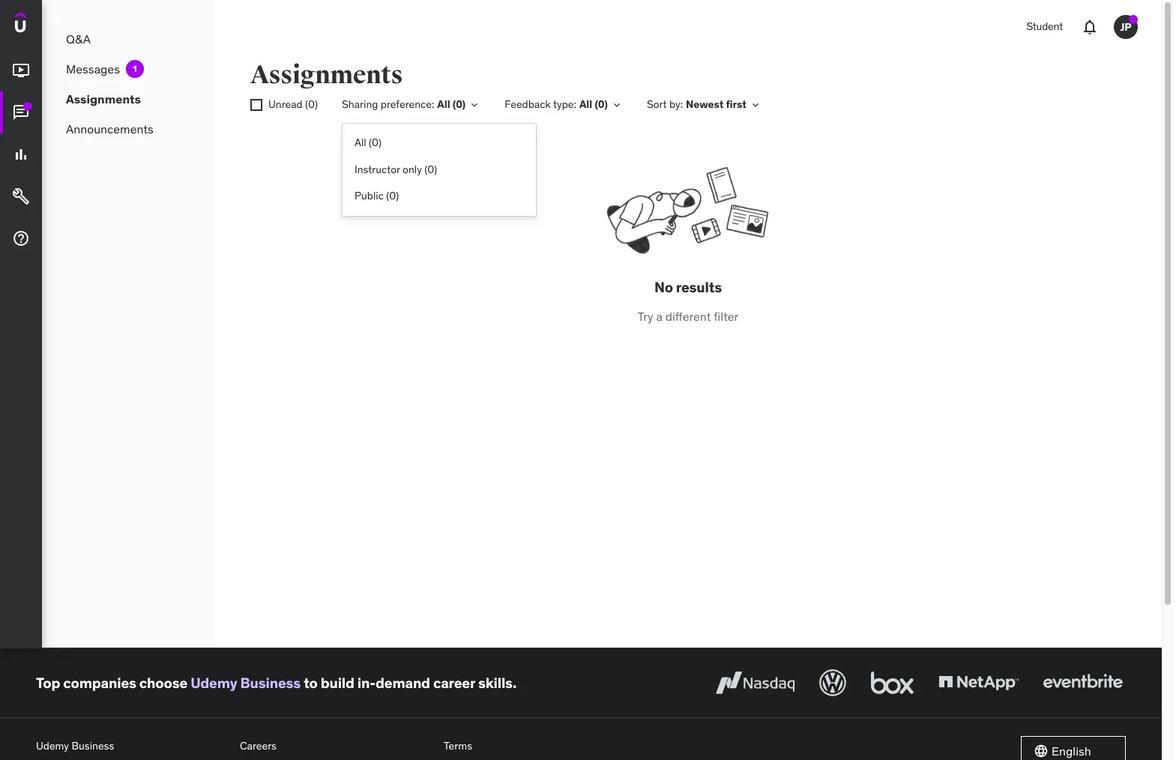 Task type: locate. For each thing, give the bounding box(es) containing it.
assignments up the unread (0) at the left top of page
[[250, 59, 403, 91]]

udemy image
[[15, 12, 83, 38]]

udemy right choose on the left of page
[[190, 674, 237, 692]]

1 xsmall image from the left
[[611, 99, 623, 111]]

(0) right only
[[424, 162, 437, 176]]

xsmall image for all (0)
[[469, 99, 481, 111]]

1 horizontal spatial xsmall image
[[749, 99, 761, 111]]

feedback type: all (0)
[[505, 98, 608, 111]]

(0)
[[305, 98, 318, 111], [453, 98, 466, 111], [595, 98, 608, 111], [369, 136, 382, 149], [424, 162, 437, 176], [386, 189, 399, 203]]

udemy
[[190, 674, 237, 692], [36, 739, 69, 753]]

all
[[437, 98, 450, 111], [579, 98, 592, 111], [355, 136, 366, 149]]

all up instructor at the top left of the page
[[355, 136, 366, 149]]

careers
[[240, 739, 277, 753]]

preference:
[[381, 98, 434, 111]]

xsmall image up all (0) button at the left top of the page
[[469, 99, 481, 111]]

feedback
[[505, 98, 551, 111]]

all right preference:
[[437, 98, 450, 111]]

xsmall image right first
[[749, 99, 761, 111]]

udemy business
[[36, 739, 114, 753]]

0 vertical spatial udemy business link
[[190, 674, 301, 692]]

xsmall image
[[611, 99, 623, 111], [250, 99, 262, 111]]

xsmall image left unread
[[250, 99, 262, 111]]

1 vertical spatial medium image
[[12, 146, 30, 164]]

by:
[[669, 98, 683, 111]]

udemy business link down choose on the left of page
[[36, 736, 228, 757]]

udemy business link up careers
[[190, 674, 301, 692]]

medium image
[[12, 104, 30, 122], [12, 188, 30, 205]]

udemy business link
[[190, 674, 301, 692], [36, 736, 228, 757]]

0 horizontal spatial xsmall image
[[469, 99, 481, 111]]

0 vertical spatial medium image
[[12, 104, 30, 122]]

terms
[[444, 739, 472, 753]]

2 xsmall image from the left
[[749, 99, 761, 111]]

public (0) button
[[343, 183, 536, 210]]

2 xsmall image from the left
[[250, 99, 262, 111]]

unread
[[268, 98, 303, 111]]

1 vertical spatial udemy
[[36, 739, 69, 753]]

no
[[654, 278, 673, 296]]

student
[[1026, 20, 1063, 33]]

notifications image
[[1081, 18, 1099, 36]]

3 medium image from the top
[[12, 229, 30, 247]]

netapp image
[[935, 666, 1022, 699]]

udemy down top
[[36, 739, 69, 753]]

0 horizontal spatial all
[[355, 136, 366, 149]]

1 horizontal spatial xsmall image
[[611, 99, 623, 111]]

all right type:
[[579, 98, 592, 111]]

1 horizontal spatial all
[[437, 98, 450, 111]]

(0) up instructor at the top left of the page
[[369, 136, 382, 149]]

sort by: newest first
[[647, 98, 746, 111]]

only
[[403, 162, 422, 176]]

0 horizontal spatial xsmall image
[[250, 99, 262, 111]]

xsmall image left sort at right
[[611, 99, 623, 111]]

1 vertical spatial business
[[72, 739, 114, 753]]

business
[[240, 674, 301, 692], [72, 739, 114, 753]]

all for feedback type:
[[579, 98, 592, 111]]

business down companies
[[72, 739, 114, 753]]

1 vertical spatial udemy business link
[[36, 736, 228, 757]]

try a different filter
[[638, 309, 739, 324]]

to
[[304, 674, 318, 692]]

0 vertical spatial business
[[240, 674, 301, 692]]

1 medium image from the top
[[12, 62, 30, 80]]

try
[[638, 309, 653, 324]]

announcements link
[[42, 114, 214, 144]]

0 horizontal spatial business
[[72, 739, 114, 753]]

(0) right unread
[[305, 98, 318, 111]]

instructor only (0) button
[[343, 156, 536, 183]]

filter
[[714, 309, 739, 324]]

instructor
[[355, 162, 400, 176]]

1 vertical spatial medium image
[[12, 188, 30, 205]]

student link
[[1017, 9, 1072, 45]]

2 vertical spatial medium image
[[12, 229, 30, 247]]

english button
[[1021, 736, 1126, 760]]

assignments
[[250, 59, 403, 91], [66, 91, 141, 106]]

medium image
[[12, 62, 30, 80], [12, 146, 30, 164], [12, 229, 30, 247]]

q&a link
[[42, 24, 214, 54]]

0 vertical spatial medium image
[[12, 62, 30, 80]]

0 vertical spatial udemy
[[190, 674, 237, 692]]

business left to
[[240, 674, 301, 692]]

1 medium image from the top
[[12, 104, 30, 122]]

1 xsmall image from the left
[[469, 99, 481, 111]]

assignments link
[[42, 84, 214, 114]]

1 horizontal spatial udemy
[[190, 674, 237, 692]]

terms link
[[444, 736, 636, 757]]

top
[[36, 674, 60, 692]]

a
[[656, 309, 662, 324]]

assignments up announcements
[[66, 91, 141, 106]]

volkswagen image
[[816, 666, 849, 699]]

skills.
[[478, 674, 516, 692]]

2 medium image from the top
[[12, 146, 30, 164]]

0 horizontal spatial udemy
[[36, 739, 69, 753]]

(0) right public
[[386, 189, 399, 203]]

2 horizontal spatial all
[[579, 98, 592, 111]]

all (0)
[[355, 136, 382, 149]]

xsmall image
[[469, 99, 481, 111], [749, 99, 761, 111]]

announcements
[[66, 121, 154, 136]]

all (0) button
[[343, 130, 536, 156]]



Task type: vqa. For each thing, say whether or not it's contained in the screenshot.
the total
no



Task type: describe. For each thing, give the bounding box(es) containing it.
1
[[133, 63, 137, 74]]

careers link
[[240, 736, 432, 757]]

newest
[[686, 98, 724, 111]]

sharing
[[342, 98, 378, 111]]

you have alerts image
[[1129, 15, 1138, 24]]

all for sharing preference:
[[437, 98, 450, 111]]

instructor only (0)
[[355, 162, 437, 176]]

choose
[[139, 674, 187, 692]]

unread (0)
[[268, 98, 318, 111]]

(0) right type:
[[595, 98, 608, 111]]

first
[[726, 98, 746, 111]]

in-
[[357, 674, 375, 692]]

small image
[[1034, 744, 1049, 759]]

eventbrite image
[[1040, 666, 1126, 699]]

jp link
[[1108, 9, 1144, 45]]

(0) inside instructor only (0) button
[[424, 162, 437, 176]]

all inside button
[[355, 136, 366, 149]]

0 horizontal spatial assignments
[[66, 91, 141, 106]]

sharing preference: all (0)
[[342, 98, 466, 111]]

career
[[433, 674, 475, 692]]

(0) up all (0) button at the left top of the page
[[453, 98, 466, 111]]

xsmall image for newest first
[[749, 99, 761, 111]]

box image
[[867, 666, 917, 699]]

2 medium image from the top
[[12, 188, 30, 205]]

sort
[[647, 98, 667, 111]]

1 horizontal spatial assignments
[[250, 59, 403, 91]]

top companies choose udemy business to build in-demand career skills.
[[36, 674, 516, 692]]

results
[[676, 278, 722, 296]]

1 horizontal spatial business
[[240, 674, 301, 692]]

(0) inside all (0) button
[[369, 136, 382, 149]]

companies
[[63, 674, 136, 692]]

jp
[[1120, 20, 1131, 33]]

english
[[1052, 743, 1091, 758]]

(0) inside the public (0) button
[[386, 189, 399, 203]]

public (0)
[[355, 189, 399, 203]]

no results
[[654, 278, 722, 296]]

build
[[321, 674, 354, 692]]

type:
[[553, 98, 576, 111]]

q&a
[[66, 31, 91, 46]]

demand
[[375, 674, 430, 692]]

different
[[665, 309, 711, 324]]

nasdaq image
[[712, 666, 798, 699]]

public
[[355, 189, 384, 203]]

messages
[[66, 61, 120, 76]]



